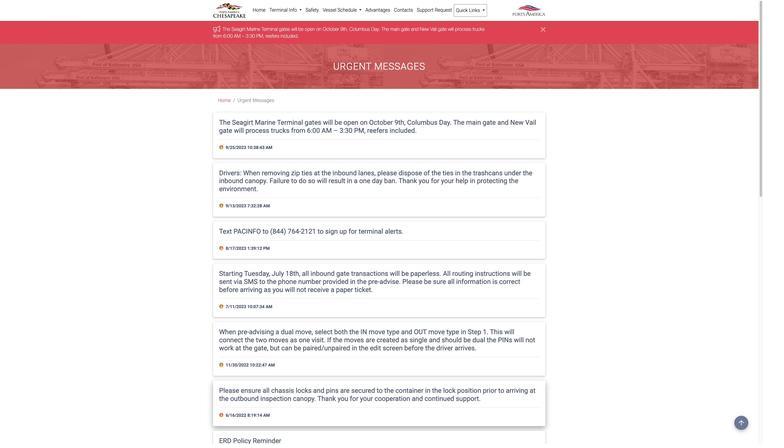 Task type: describe. For each thing, give the bounding box(es) containing it.
protecting
[[477, 177, 508, 185]]

1 vertical spatial gates
[[305, 119, 322, 127]]

to up cooperation
[[377, 387, 383, 395]]

not inside when pre-advising a dual move, select both the in move type and out move type in step 1. this will connect the two moves as one visit. if the moves are created as single and should be dual the pins will not work at the gate, but can be paired/unpaired in the edit screen before the driver arrives.
[[526, 337, 536, 344]]

receive
[[308, 286, 329, 294]]

1:39:12
[[248, 246, 262, 251]]

6/16/2022 8:19:14 am
[[225, 414, 270, 419]]

result
[[329, 177, 346, 185]]

support.
[[456, 395, 481, 403]]

request
[[435, 7, 452, 13]]

please inside the please ensure all chassis locks and pins are secured to the container in the lock position prior to arriving at the outbound inspection canopy.  thank you for your cooperation and continued support.
[[219, 387, 239, 395]]

support
[[417, 7, 434, 13]]

11/30/2022 10:22:47 am
[[225, 363, 275, 368]]

lanes,
[[359, 169, 376, 177]]

visit.
[[312, 337, 326, 344]]

1 vertical spatial the seagirt marine terminal gates will be open on october 9th, columbus day. the main gate and new vail gate will process trucks from 6:00 am – 3:30 pm, reefers included.
[[219, 119, 537, 135]]

1 vertical spatial inbound
[[219, 177, 244, 185]]

1 vertical spatial for
[[349, 228, 357, 235]]

1 vertical spatial open
[[344, 119, 359, 127]]

out
[[414, 329, 427, 336]]

continued
[[425, 395, 455, 403]]

7:32:28
[[248, 204, 262, 209]]

2 vertical spatial terminal
[[277, 119, 303, 127]]

quick links link
[[454, 4, 488, 17]]

all inside the please ensure all chassis locks and pins are secured to the container in the lock position prior to arriving at the outbound inspection canopy.  thank you for your cooperation and continued support.
[[263, 387, 270, 395]]

764-
[[288, 228, 301, 235]]

july
[[272, 270, 284, 278]]

in right result
[[347, 177, 353, 185]]

1 horizontal spatial urgent messages
[[334, 61, 426, 72]]

move,
[[296, 329, 313, 336]]

environment.
[[219, 185, 258, 193]]

0 horizontal spatial home link
[[218, 98, 231, 103]]

clock image for when pre-advising a dual move, select both the in move type and out move type in step 1. this will connect the two moves as one visit. if the moves are created as single and should be dual the pins will not work at the gate, but can be paired/unpaired in the edit screen before the driver arrives.
[[219, 364, 225, 368]]

1 horizontal spatial columbus
[[408, 119, 438, 127]]

8:19:14
[[248, 414, 262, 419]]

the seagirt marine terminal gates will be open on october 9th, columbus day. the main gate and new vail gate will process trucks from 6:00 am – 3:30 pm, reefers included. inside alert
[[213, 26, 485, 39]]

if
[[328, 337, 332, 344]]

vail inside 'link'
[[431, 26, 437, 32]]

0 vertical spatial urgent
[[334, 61, 372, 72]]

be inside 'link'
[[299, 26, 304, 32]]

will inside "drivers: when removing zip ties at the inbound lanes, please dispose of the ties in the trashcans under the inbound canopy.  failure to do so will result in a one day ban. thank you for your help in protecting the environment."
[[317, 177, 327, 185]]

terminal info
[[270, 7, 299, 13]]

0 horizontal spatial dual
[[281, 329, 294, 336]]

to left sign
[[318, 228, 324, 235]]

but
[[270, 345, 280, 353]]

created
[[377, 337, 400, 344]]

step
[[468, 329, 482, 336]]

vessel schedule link
[[321, 4, 364, 16]]

clock image for please ensure all chassis locks and pins are secured to the container in the lock position prior to arriving at the outbound inspection canopy.  thank you for your cooperation and continued support.
[[219, 414, 225, 418]]

9/13/2023
[[226, 204, 247, 209]]

one inside "drivers: when removing zip ties at the inbound lanes, please dispose of the ties in the trashcans under the inbound canopy.  failure to do so will result in a one day ban. thank you for your help in protecting the environment."
[[360, 177, 371, 185]]

number
[[299, 278, 321, 286]]

removing
[[262, 169, 290, 177]]

before inside 'starting tuesday, july 18th, all inbound gate transactions will be paperless. all routing instructions will be sent via sms to the phone number provided in the pre-advise. please be sure all information is correct before arriving as you will not receive a paper ticket.'
[[219, 286, 239, 294]]

10:22:47
[[250, 363, 267, 368]]

at inside the please ensure all chassis locks and pins are secured to the container in the lock position prior to arriving at the outbound inspection canopy.  thank you for your cooperation and continued support.
[[530, 387, 536, 395]]

failure
[[270, 177, 290, 185]]

in right help
[[470, 177, 476, 185]]

9/13/2023 7:32:28 am
[[225, 204, 270, 209]]

the up cooperation
[[385, 387, 394, 395]]

gate,
[[254, 345, 269, 353]]

to left (844)
[[263, 228, 269, 235]]

reefers inside 'link'
[[266, 33, 280, 39]]

1 vertical spatial process
[[246, 127, 270, 135]]

gate inside 'starting tuesday, july 18th, all inbound gate transactions will be paperless. all routing instructions will be sent via sms to the phone number provided in the pre-advise. please be sure all information is correct before arriving as you will not receive a paper ticket.'
[[337, 270, 350, 278]]

can
[[282, 345, 293, 353]]

1 vertical spatial trucks
[[271, 127, 290, 135]]

so
[[308, 177, 316, 185]]

of
[[424, 169, 430, 177]]

up
[[340, 228, 347, 235]]

a inside "drivers: when removing zip ties at the inbound lanes, please dispose of the ties in the trashcans under the inbound canopy.  failure to do so will result in a one day ban. thank you for your help in protecting the environment."
[[354, 177, 358, 185]]

1 horizontal spatial as
[[290, 337, 298, 344]]

when inside "drivers: when removing zip ties at the inbound lanes, please dispose of the ties in the trashcans under the inbound canopy.  failure to do so will result in a one day ban. thank you for your help in protecting the environment."
[[243, 169, 260, 177]]

sign
[[326, 228, 338, 235]]

– inside 'link'
[[242, 33, 245, 39]]

1 horizontal spatial vail
[[526, 119, 537, 127]]

0 vertical spatial messages
[[375, 61, 426, 72]]

arriving inside the please ensure all chassis locks and pins are secured to the container in the lock position prior to arriving at the outbound inspection canopy.  thank you for your cooperation and continued support.
[[506, 387, 529, 395]]

1 vertical spatial pm,
[[355, 127, 366, 135]]

inbound inside 'starting tuesday, july 18th, all inbound gate transactions will be paperless. all routing instructions will be sent via sms to the phone number provided in the pre-advise. please be sure all information is correct before arriving as you will not receive a paper ticket.'
[[311, 270, 335, 278]]

vessel
[[323, 7, 337, 13]]

the right 'under'
[[524, 169, 533, 177]]

10:07:34
[[248, 305, 265, 310]]

1 vertical spatial dual
[[473, 337, 486, 344]]

day
[[372, 177, 383, 185]]

in inside the please ensure all chassis locks and pins are secured to the container in the lock position prior to arriving at the outbound inspection canopy.  thank you for your cooperation and continued support.
[[426, 387, 431, 395]]

the down july
[[267, 278, 277, 286]]

to inside 'starting tuesday, july 18th, all inbound gate transactions will be paperless. all routing instructions will be sent via sms to the phone number provided in the pre-advise. please be sure all information is correct before arriving as you will not receive a paper ticket.'
[[260, 278, 266, 286]]

1 ties from the left
[[302, 169, 313, 177]]

(844)
[[271, 228, 286, 235]]

1 horizontal spatial 6:00
[[307, 127, 320, 135]]

select
[[315, 329, 333, 336]]

to right prior
[[499, 387, 505, 395]]

locks
[[296, 387, 312, 395]]

please
[[378, 169, 397, 177]]

and inside the seagirt marine terminal gates will be open on october 9th, columbus day. the main gate and new vail gate will process trucks from 6:00 am – 3:30 pm, reefers included. 'link'
[[411, 26, 419, 32]]

1 horizontal spatial day.
[[440, 119, 452, 127]]

information
[[457, 278, 491, 286]]

dispose
[[399, 169, 423, 177]]

please ensure all chassis locks and pins are secured to the container in the lock position prior to arriving at the outbound inspection canopy.  thank you for your cooperation and continued support.
[[219, 387, 536, 403]]

schedule
[[338, 7, 357, 13]]

columbus inside 'link'
[[350, 26, 370, 32]]

october inside 'link'
[[323, 26, 339, 32]]

0 vertical spatial terminal
[[270, 7, 288, 13]]

secured
[[352, 387, 375, 395]]

the up help
[[463, 169, 472, 177]]

1 vertical spatial included.
[[390, 127, 417, 135]]

1 horizontal spatial –
[[334, 127, 338, 135]]

in
[[361, 329, 367, 336]]

home for rightmost home link
[[253, 7, 266, 13]]

open inside 'link'
[[305, 26, 315, 32]]

2 horizontal spatial as
[[401, 337, 408, 344]]

am for july
[[266, 305, 273, 310]]

1 vertical spatial main
[[467, 119, 482, 127]]

quick links
[[457, 7, 482, 13]]

paper
[[336, 286, 353, 294]]

inspection
[[261, 395, 292, 403]]

pins
[[326, 387, 339, 395]]

container
[[396, 387, 424, 395]]

9th, inside 'link'
[[341, 26, 348, 32]]

position
[[458, 387, 482, 395]]

advise.
[[380, 278, 401, 286]]

all
[[443, 270, 451, 278]]

correct
[[500, 278, 521, 286]]

zip
[[291, 169, 300, 177]]

phone
[[278, 278, 297, 286]]

drivers: when removing zip ties at the inbound lanes, please dispose of the ties in the trashcans under the inbound canopy.  failure to do so will result in a one day ban. thank you for your help in protecting the environment.
[[219, 169, 533, 193]]

cooperation
[[375, 395, 411, 403]]

1 vertical spatial 9th,
[[395, 119, 406, 127]]

a inside 'starting tuesday, july 18th, all inbound gate transactions will be paperless. all routing instructions will be sent via sms to the phone number provided in the pre-advise. please be sure all information is correct before arriving as you will not receive a paper ticket.'
[[331, 286, 335, 294]]

2 type from the left
[[447, 329, 460, 336]]

safety link
[[304, 4, 321, 16]]

the down single
[[426, 345, 435, 353]]

starting
[[219, 270, 243, 278]]

7/11/2023 10:07:34 am
[[225, 305, 273, 310]]

your inside "drivers: when removing zip ties at the inbound lanes, please dispose of the ties in the trashcans under the inbound canopy.  failure to do so will result in a one day ban. thank you for your help in protecting the environment."
[[442, 177, 455, 185]]

canopy. inside the please ensure all chassis locks and pins are secured to the container in the lock position prior to arriving at the outbound inspection canopy.  thank you for your cooperation and continued support.
[[293, 395, 316, 403]]

the left gate, on the bottom of the page
[[243, 345, 253, 353]]

1 vertical spatial seagirt
[[232, 119, 254, 127]]

routing
[[453, 270, 474, 278]]

pins
[[499, 337, 513, 344]]

quick
[[457, 7, 468, 13]]

tuesday,
[[244, 270, 270, 278]]

2 horizontal spatial all
[[448, 278, 455, 286]]

1 vertical spatial urgent
[[238, 98, 252, 103]]

text
[[219, 228, 232, 235]]

main inside 'link'
[[391, 26, 400, 32]]

0 vertical spatial all
[[302, 270, 309, 278]]

sure
[[434, 278, 446, 286]]

6:00 inside 'link'
[[224, 33, 233, 39]]

when inside when pre-advising a dual move, select both the in move type and out move type in step 1. this will connect the two moves as one visit. if the moves are created as single and should be dual the pins will not work at the gate, but can be paired/unpaired in the edit screen before the driver arrives.
[[219, 329, 236, 336]]

chassis
[[272, 387, 294, 395]]

instructions
[[475, 270, 511, 278]]

do
[[299, 177, 307, 185]]

1 horizontal spatial from
[[291, 127, 306, 135]]

18th,
[[286, 270, 301, 278]]

ensure
[[241, 387, 261, 395]]

6/16/2022
[[226, 414, 247, 419]]

for inside the please ensure all chassis locks and pins are secured to the container in the lock position prior to arriving at the outbound inspection canopy.  thank you for your cooperation and continued support.
[[350, 395, 359, 403]]

a inside when pre-advising a dual move, select both the in move type and out move type in step 1. this will connect the two moves as one visit. if the moves are created as single and should be dual the pins will not work at the gate, but can be paired/unpaired in the edit screen before the driver arrives.
[[276, 329, 280, 336]]

support request link
[[415, 4, 454, 16]]



Task type: vqa. For each thing, say whether or not it's contained in the screenshot.
2nd 128 from right
no



Task type: locate. For each thing, give the bounding box(es) containing it.
1 vertical spatial you
[[273, 286, 284, 294]]

at inside when pre-advising a dual move, select both the in move type and out move type in step 1. this will connect the two moves as one visit. if the moves are created as single and should be dual the pins will not work at the gate, but can be paired/unpaired in the edit screen before the driver arrives.
[[236, 345, 241, 353]]

1 vertical spatial not
[[526, 337, 536, 344]]

in left edit
[[352, 345, 358, 353]]

please up "outbound"
[[219, 387, 239, 395]]

pre- inside 'starting tuesday, july 18th, all inbound gate transactions will be paperless. all routing instructions will be sent via sms to the phone number provided in the pre-advise. please be sure all information is correct before arriving as you will not receive a paper ticket.'
[[369, 278, 380, 286]]

vail
[[431, 26, 437, 32], [526, 119, 537, 127]]

3 clock image from the top
[[219, 364, 225, 368]]

thank down dispose
[[399, 177, 418, 185]]

one down lanes,
[[360, 177, 371, 185]]

october
[[323, 26, 339, 32], [370, 119, 393, 127]]

3:30 inside 'link'
[[246, 33, 255, 39]]

driver
[[437, 345, 454, 353]]

lock
[[444, 387, 456, 395]]

2121
[[301, 228, 316, 235]]

your left help
[[442, 177, 455, 185]]

process inside 'link'
[[456, 26, 472, 32]]

in left "step"
[[461, 329, 467, 336]]

advantages
[[366, 7, 391, 13]]

0 horizontal spatial day.
[[372, 26, 381, 32]]

0 horizontal spatial you
[[273, 286, 284, 294]]

the seagirt marine terminal gates will be open on october 9th, columbus day. the main gate and new vail gate will process trucks from 6:00 am – 3:30 pm, reefers included. link
[[213, 26, 485, 39]]

trucks inside 'link'
[[473, 26, 485, 32]]

1 horizontal spatial before
[[405, 345, 424, 353]]

1 vertical spatial canopy.
[[293, 395, 316, 403]]

sent
[[219, 278, 232, 286]]

inbound down drivers:
[[219, 177, 244, 185]]

thank inside the please ensure all chassis locks and pins are secured to the container in the lock position prior to arriving at the outbound inspection canopy.  thank you for your cooperation and continued support.
[[318, 395, 336, 403]]

from
[[213, 33, 222, 39], [291, 127, 306, 135]]

to down the tuesday,
[[260, 278, 266, 286]]

clock image left 9/25/2023
[[219, 146, 225, 150]]

0 horizontal spatial urgent
[[238, 98, 252, 103]]

the up ticket.
[[358, 278, 367, 286]]

work
[[219, 345, 234, 353]]

the up continued
[[433, 387, 442, 395]]

0 vertical spatial pre-
[[369, 278, 380, 286]]

process down quick
[[456, 26, 472, 32]]

gates inside the seagirt marine terminal gates will be open on october 9th, columbus day. the main gate and new vail gate will process trucks from 6:00 am – 3:30 pm, reefers included. 'link'
[[279, 26, 290, 32]]

the left the two
[[245, 337, 255, 344]]

as inside 'starting tuesday, july 18th, all inbound gate transactions will be paperless. all routing instructions will be sent via sms to the phone number provided in the pre-advise. please be sure all information is correct before arriving as you will not receive a paper ticket.'
[[264, 286, 271, 294]]

0 horizontal spatial –
[[242, 33, 245, 39]]

1 horizontal spatial open
[[344, 119, 359, 127]]

1 horizontal spatial trucks
[[473, 26, 485, 32]]

am for all
[[263, 414, 270, 419]]

0 horizontal spatial trucks
[[271, 127, 290, 135]]

you inside "drivers: when removing zip ties at the inbound lanes, please dispose of the ties in the trashcans under the inbound canopy.  failure to do so will result in a one day ban. thank you for your help in protecting the environment."
[[419, 177, 430, 185]]

reefers
[[266, 33, 280, 39], [368, 127, 388, 135]]

1 vertical spatial 3:30
[[340, 127, 353, 135]]

process up the '10:38:43'
[[246, 127, 270, 135]]

0 horizontal spatial reefers
[[266, 33, 280, 39]]

for
[[431, 177, 440, 185], [349, 228, 357, 235], [350, 395, 359, 403]]

am
[[234, 33, 241, 39], [322, 127, 332, 135], [266, 145, 273, 150], [263, 204, 270, 209], [266, 305, 273, 310], [268, 363, 275, 368], [263, 414, 270, 419]]

marine inside 'link'
[[247, 26, 260, 32]]

inbound up result
[[333, 169, 357, 177]]

drivers:
[[219, 169, 242, 177]]

–
[[242, 33, 245, 39], [334, 127, 338, 135]]

0 vertical spatial process
[[456, 26, 472, 32]]

clock image left 7/11/2023
[[219, 305, 225, 309]]

transactions
[[352, 270, 389, 278]]

before inside when pre-advising a dual move, select both the in move type and out move type in step 1. this will connect the two moves as one visit. if the moves are created as single and should be dual the pins will not work at the gate, but can be paired/unpaired in the edit screen before the driver arrives.
[[405, 345, 424, 353]]

before down sent
[[219, 286, 239, 294]]

1 horizontal spatial reefers
[[368, 127, 388, 135]]

canopy. inside "drivers: when removing zip ties at the inbound lanes, please dispose of the ties in the trashcans under the inbound canopy.  failure to do so will result in a one day ban. thank you for your help in protecting the environment."
[[245, 177, 268, 185]]

urgent
[[334, 61, 372, 72], [238, 98, 252, 103]]

close image
[[542, 26, 546, 33]]

1 vertical spatial are
[[341, 387, 350, 395]]

new
[[420, 26, 429, 32], [511, 119, 524, 127]]

0 horizontal spatial thank
[[318, 395, 336, 403]]

the down 'under'
[[509, 177, 519, 185]]

advantages link
[[364, 4, 393, 16]]

for right the up on the bottom left of page
[[349, 228, 357, 235]]

your inside the please ensure all chassis locks and pins are secured to the container in the lock position prior to arriving at the outbound inspection canopy.  thank you for your cooperation and continued support.
[[360, 395, 373, 403]]

1 vertical spatial 6:00
[[307, 127, 320, 135]]

clock image
[[219, 146, 225, 150], [219, 247, 225, 251], [219, 364, 225, 368]]

included. inside the seagirt marine terminal gates will be open on october 9th, columbus day. the main gate and new vail gate will process trucks from 6:00 am – 3:30 pm, reefers included. 'link'
[[281, 33, 299, 39]]

1 vertical spatial home link
[[218, 98, 231, 103]]

6:00
[[224, 33, 233, 39], [307, 127, 320, 135]]

0 vertical spatial inbound
[[333, 169, 357, 177]]

1 vertical spatial from
[[291, 127, 306, 135]]

0 horizontal spatial gates
[[279, 26, 290, 32]]

1 horizontal spatial included.
[[390, 127, 417, 135]]

the
[[223, 26, 230, 32], [382, 26, 389, 32], [219, 119, 231, 127], [454, 119, 465, 127]]

3 clock image from the top
[[219, 414, 225, 418]]

1 horizontal spatial at
[[314, 169, 320, 177]]

9/25/2023 10:38:43 am
[[225, 145, 273, 150]]

will
[[292, 26, 297, 32], [449, 26, 454, 32], [323, 119, 333, 127], [234, 127, 244, 135], [317, 177, 327, 185], [390, 270, 400, 278], [512, 270, 522, 278], [285, 286, 295, 294], [505, 329, 515, 336], [515, 337, 524, 344]]

0 horizontal spatial canopy.
[[245, 177, 268, 185]]

sms
[[244, 278, 258, 286]]

1 vertical spatial on
[[360, 119, 368, 127]]

0 horizontal spatial october
[[323, 26, 339, 32]]

pre- up connect
[[238, 329, 249, 336]]

0 vertical spatial included.
[[281, 33, 299, 39]]

1 horizontal spatial ties
[[443, 169, 454, 177]]

inbound
[[333, 169, 357, 177], [219, 177, 244, 185], [311, 270, 335, 278]]

the right if
[[333, 337, 343, 344]]

moves
[[269, 337, 289, 344], [344, 337, 364, 344]]

at inside "drivers: when removing zip ties at the inbound lanes, please dispose of the ties in the trashcans under the inbound canopy.  failure to do so will result in a one day ban. thank you for your help in protecting the environment."
[[314, 169, 320, 177]]

to down zip
[[291, 177, 297, 185]]

day.
[[372, 26, 381, 32], [440, 119, 452, 127]]

1 clock image from the top
[[219, 146, 225, 150]]

ties
[[302, 169, 313, 177], [443, 169, 454, 177]]

you inside the please ensure all chassis locks and pins are secured to the container in the lock position prior to arriving at the outbound inspection canopy.  thank you for your cooperation and continued support.
[[338, 395, 349, 403]]

seagirt inside 'link'
[[232, 26, 246, 32]]

pm
[[263, 246, 270, 251]]

inbound up number
[[311, 270, 335, 278]]

provided
[[323, 278, 349, 286]]

day. inside 'link'
[[372, 26, 381, 32]]

1 horizontal spatial arriving
[[506, 387, 529, 395]]

2 clock image from the top
[[219, 247, 225, 251]]

the down this
[[487, 337, 497, 344]]

2 vertical spatial clock image
[[219, 364, 225, 368]]

1 horizontal spatial home
[[253, 7, 266, 13]]

a down provided
[[331, 286, 335, 294]]

the up result
[[322, 169, 331, 177]]

2 vertical spatial for
[[350, 395, 359, 403]]

0 horizontal spatial are
[[341, 387, 350, 395]]

0 vertical spatial main
[[391, 26, 400, 32]]

2 vertical spatial you
[[338, 395, 349, 403]]

screen
[[383, 345, 403, 353]]

0 horizontal spatial messages
[[253, 98, 275, 103]]

before
[[219, 286, 239, 294], [405, 345, 424, 353]]

connect
[[219, 337, 243, 344]]

0 vertical spatial please
[[403, 278, 423, 286]]

your down secured
[[360, 395, 373, 403]]

seagirt
[[232, 26, 246, 32], [232, 119, 254, 127]]

when up 'environment.'
[[243, 169, 260, 177]]

seagirt up 9/25/2023 10:38:43 am
[[232, 119, 254, 127]]

are right "pins"
[[341, 387, 350, 395]]

before down single
[[405, 345, 424, 353]]

in
[[456, 169, 461, 177], [347, 177, 353, 185], [470, 177, 476, 185], [351, 278, 356, 286], [461, 329, 467, 336], [352, 345, 358, 353], [426, 387, 431, 395]]

1 horizontal spatial 3:30
[[340, 127, 353, 135]]

to
[[291, 177, 297, 185], [263, 228, 269, 235], [318, 228, 324, 235], [260, 278, 266, 286], [377, 387, 383, 395], [499, 387, 505, 395]]

marine
[[247, 26, 260, 32], [255, 119, 276, 127]]

info
[[289, 7, 297, 13]]

1 vertical spatial new
[[511, 119, 524, 127]]

7/11/2023
[[226, 305, 247, 310]]

thank inside "drivers: when removing zip ties at the inbound lanes, please dispose of the ties in the trashcans under the inbound canopy.  failure to do so will result in a one day ban. thank you for your help in protecting the environment."
[[399, 177, 418, 185]]

canopy. down locks
[[293, 395, 316, 403]]

for inside "drivers: when removing zip ties at the inbound lanes, please dispose of the ties in the trashcans under the inbound canopy.  failure to do so will result in a one day ban. thank you for your help in protecting the environment."
[[431, 177, 440, 185]]

all down "all" on the bottom right
[[448, 278, 455, 286]]

in up help
[[456, 169, 461, 177]]

support request
[[417, 7, 452, 13]]

2 horizontal spatial you
[[419, 177, 430, 185]]

are inside the please ensure all chassis locks and pins are secured to the container in the lock position prior to arriving at the outbound inspection canopy.  thank you for your cooperation and continued support.
[[341, 387, 350, 395]]

0 horizontal spatial vail
[[431, 26, 437, 32]]

terminal inside 'link'
[[262, 26, 278, 32]]

3:30
[[246, 33, 255, 39], [340, 127, 353, 135]]

1 horizontal spatial move
[[429, 329, 445, 336]]

in up paper
[[351, 278, 356, 286]]

one down move, at the left bottom
[[299, 337, 310, 344]]

two
[[256, 337, 267, 344]]

0 horizontal spatial please
[[219, 387, 239, 395]]

are inside when pre-advising a dual move, select both the in move type and out move type in step 1. this will connect the two moves as one visit. if the moves are created as single and should be dual the pins will not work at the gate, but can be paired/unpaired in the edit screen before the driver arrives.
[[366, 337, 375, 344]]

1 clock image from the top
[[219, 204, 225, 208]]

urgent messages
[[334, 61, 426, 72], [238, 98, 275, 103]]

0 horizontal spatial urgent messages
[[238, 98, 275, 103]]

you down the phone
[[273, 286, 284, 294]]

you inside 'starting tuesday, july 18th, all inbound gate transactions will be paperless. all routing instructions will be sent via sms to the phone number provided in the pre-advise. please be sure all information is correct before arriving as you will not receive a paper ticket.'
[[273, 286, 284, 294]]

1 vertical spatial a
[[331, 286, 335, 294]]

pre- down transactions
[[369, 278, 380, 286]]

dual down "step"
[[473, 337, 486, 344]]

1 vertical spatial –
[[334, 127, 338, 135]]

terminal
[[359, 228, 384, 235]]

please inside 'starting tuesday, july 18th, all inbound gate transactions will be paperless. all routing instructions will be sent via sms to the phone number provided in the pre-advise. please be sure all information is correct before arriving as you will not receive a paper ticket.'
[[403, 278, 423, 286]]

not inside 'starting tuesday, july 18th, all inbound gate transactions will be paperless. all routing instructions will be sent via sms to the phone number provided in the pre-advise. please be sure all information is correct before arriving as you will not receive a paper ticket.'
[[297, 286, 307, 294]]

for left help
[[431, 177, 440, 185]]

main
[[391, 26, 400, 32], [467, 119, 482, 127]]

canopy. up 'environment.'
[[245, 177, 268, 185]]

clock image
[[219, 204, 225, 208], [219, 305, 225, 309], [219, 414, 225, 418]]

0 horizontal spatial your
[[360, 395, 373, 403]]

clock image for text pacinfo to (844) 764-2121 to sign up for terminal alerts.
[[219, 247, 225, 251]]

0 horizontal spatial 6:00
[[224, 33, 233, 39]]

1 horizontal spatial home link
[[251, 4, 268, 16]]

0 vertical spatial home link
[[251, 4, 268, 16]]

0 vertical spatial reefers
[[266, 33, 280, 39]]

1 vertical spatial messages
[[253, 98, 275, 103]]

0 vertical spatial your
[[442, 177, 455, 185]]

seagirt right bullhorn image on the left of the page
[[232, 26, 246, 32]]

1 vertical spatial arriving
[[506, 387, 529, 395]]

0 vertical spatial gates
[[279, 26, 290, 32]]

1 move from the left
[[369, 329, 386, 336]]

ticket.
[[355, 286, 373, 294]]

move right out at the bottom right of page
[[429, 329, 445, 336]]

please
[[403, 278, 423, 286], [219, 387, 239, 395]]

type up created
[[387, 329, 400, 336]]

1 moves from the left
[[269, 337, 289, 344]]

1 vertical spatial marine
[[255, 119, 276, 127]]

as left single
[[401, 337, 408, 344]]

not right pins
[[526, 337, 536, 344]]

type up should
[[447, 329, 460, 336]]

1 horizontal spatial messages
[[375, 61, 426, 72]]

not down number
[[297, 286, 307, 294]]

1 vertical spatial clock image
[[219, 305, 225, 309]]

moves down in
[[344, 337, 364, 344]]

clock image left 6/16/2022
[[219, 414, 225, 418]]

as up can
[[290, 337, 298, 344]]

arriving inside 'starting tuesday, july 18th, all inbound gate transactions will be paperless. all routing instructions will be sent via sms to the phone number provided in the pre-advise. please be sure all information is correct before arriving as you will not receive a paper ticket.'
[[240, 286, 262, 294]]

1 horizontal spatial october
[[370, 119, 393, 127]]

pre- inside when pre-advising a dual move, select both the in move type and out move type in step 1. this will connect the two moves as one visit. if the moves are created as single and should be dual the pins will not work at the gate, but can be paired/unpaired in the edit screen before the driver arrives.
[[238, 329, 249, 336]]

pm, inside 'link'
[[257, 33, 265, 39]]

0 horizontal spatial new
[[420, 26, 429, 32]]

new inside 'link'
[[420, 26, 429, 32]]

go to top image
[[735, 416, 749, 430]]

terminal info link
[[268, 4, 304, 16]]

in up continued
[[426, 387, 431, 395]]

1 horizontal spatial please
[[403, 278, 423, 286]]

clock image left 8/17/2023
[[219, 247, 225, 251]]

clock image left "9/13/2023"
[[219, 204, 225, 208]]

the left edit
[[359, 345, 369, 353]]

you down the of
[[419, 177, 430, 185]]

home for left home link
[[218, 98, 231, 103]]

0 vertical spatial the seagirt marine terminal gates will be open on october 9th, columbus day. the main gate and new vail gate will process trucks from 6:00 am – 3:30 pm, reefers included.
[[213, 26, 485, 39]]

0 horizontal spatial move
[[369, 329, 386, 336]]

in inside 'starting tuesday, july 18th, all inbound gate transactions will be paperless. all routing instructions will be sent via sms to the phone number provided in the pre-advise. please be sure all information is correct before arriving as you will not receive a paper ticket.'
[[351, 278, 356, 286]]

1 horizontal spatial pm,
[[355, 127, 366, 135]]

as
[[264, 286, 271, 294], [290, 337, 298, 344], [401, 337, 408, 344]]

1 vertical spatial home
[[218, 98, 231, 103]]

0 vertical spatial 6:00
[[224, 33, 233, 39]]

as down the tuesday,
[[264, 286, 271, 294]]

on inside 'link'
[[317, 26, 322, 32]]

1 vertical spatial one
[[299, 337, 310, 344]]

0 horizontal spatial 3:30
[[246, 33, 255, 39]]

all up inspection
[[263, 387, 270, 395]]

9/25/2023
[[226, 145, 247, 150]]

9th,
[[341, 26, 348, 32], [395, 119, 406, 127]]

clock image left 11/30/2022
[[219, 364, 225, 368]]

from inside 'link'
[[213, 33, 222, 39]]

10:38:43
[[248, 145, 265, 150]]

outbound
[[230, 395, 259, 403]]

arriving right prior
[[506, 387, 529, 395]]

when up connect
[[219, 329, 236, 336]]

trucks
[[473, 26, 485, 32], [271, 127, 290, 135]]

a
[[354, 177, 358, 185], [331, 286, 335, 294], [276, 329, 280, 336]]

a right advising
[[276, 329, 280, 336]]

am for marine
[[266, 145, 273, 150]]

1 horizontal spatial thank
[[399, 177, 418, 185]]

contacts
[[394, 7, 413, 13]]

1.
[[483, 329, 489, 336]]

alerts.
[[385, 228, 404, 235]]

2 clock image from the top
[[219, 305, 225, 309]]

all up number
[[302, 270, 309, 278]]

0 vertical spatial open
[[305, 26, 315, 32]]

0 vertical spatial seagirt
[[232, 26, 246, 32]]

clock image for starting tuesday, july 18th, all inbound gate transactions will be paperless. all routing instructions will be sent via sms to the phone number provided in the pre-advise. please be sure all information is correct before arriving as you will not receive a paper ticket.
[[219, 305, 225, 309]]

2 ties from the left
[[443, 169, 454, 177]]

you down "pins"
[[338, 395, 349, 403]]

1 vertical spatial clock image
[[219, 247, 225, 251]]

to inside "drivers: when removing zip ties at the inbound lanes, please dispose of the ties in the trashcans under the inbound canopy.  failure to do so will result in a one day ban. thank you for your help in protecting the environment."
[[291, 177, 297, 185]]

0 horizontal spatial pm,
[[257, 33, 265, 39]]

the left "outbound"
[[219, 395, 229, 403]]

8/17/2023 1:39:12 pm
[[225, 246, 270, 251]]

1 type from the left
[[387, 329, 400, 336]]

0 vertical spatial clock image
[[219, 146, 225, 150]]

0 vertical spatial clock image
[[219, 204, 225, 208]]

ties right the of
[[443, 169, 454, 177]]

0 vertical spatial for
[[431, 177, 440, 185]]

dual up can
[[281, 329, 294, 336]]

ban.
[[385, 177, 398, 185]]

pacinfo
[[234, 228, 261, 235]]

a right result
[[354, 177, 358, 185]]

am for removing
[[263, 204, 270, 209]]

move right in
[[369, 329, 386, 336]]

1 horizontal spatial dual
[[473, 337, 486, 344]]

2 moves from the left
[[344, 337, 364, 344]]

safety
[[306, 7, 319, 13]]

the right the of
[[432, 169, 441, 177]]

1 vertical spatial thank
[[318, 395, 336, 403]]

links
[[470, 7, 481, 13]]

vessel schedule
[[323, 7, 358, 13]]

1 vertical spatial your
[[360, 395, 373, 403]]

are up edit
[[366, 337, 375, 344]]

1 vertical spatial before
[[405, 345, 424, 353]]

for down secured
[[350, 395, 359, 403]]

0 horizontal spatial included.
[[281, 33, 299, 39]]

2 move from the left
[[429, 329, 445, 336]]

am for advising
[[268, 363, 275, 368]]

the left in
[[350, 329, 359, 336]]

advising
[[249, 329, 274, 336]]

please down paperless.
[[403, 278, 423, 286]]

bullhorn image
[[213, 26, 223, 32]]

0 horizontal spatial process
[[246, 127, 270, 135]]

type
[[387, 329, 400, 336], [447, 329, 460, 336]]

paired/unpaired
[[303, 345, 351, 353]]

thank down "pins"
[[318, 395, 336, 403]]

moves up but
[[269, 337, 289, 344]]

the seagirt marine terminal gates will be open on october 9th, columbus day. the main gate and new vail gate will process trucks from 6:00 am – 3:30 pm, reefers included. alert
[[0, 21, 759, 44]]

clock image for the seagirt marine terminal gates will be open on october 9th, columbus day. the main gate and new vail gate will process trucks from 6:00 am – 3:30 pm, reefers included.
[[219, 146, 225, 150]]

0 vertical spatial canopy.
[[245, 177, 268, 185]]

should
[[442, 337, 462, 344]]

ties up the do
[[302, 169, 313, 177]]

arriving down sms
[[240, 286, 262, 294]]

clock image for drivers: when removing zip ties at the inbound lanes, please dispose of the ties in the trashcans under the inbound canopy.  failure to do so will result in a one day ban. thank you for your help in protecting the environment.
[[219, 204, 225, 208]]

one inside when pre-advising a dual move, select both the in move type and out move type in step 1. this will connect the two moves as one visit. if the moves are created as single and should be dual the pins will not work at the gate, but can be paired/unpaired in the edit screen before the driver arrives.
[[299, 337, 310, 344]]

am inside 'link'
[[234, 33, 241, 39]]

1 horizontal spatial canopy.
[[293, 395, 316, 403]]

1 vertical spatial pre-
[[238, 329, 249, 336]]

text pacinfo to (844) 764-2121 to sign up for terminal alerts.
[[219, 228, 404, 235]]



